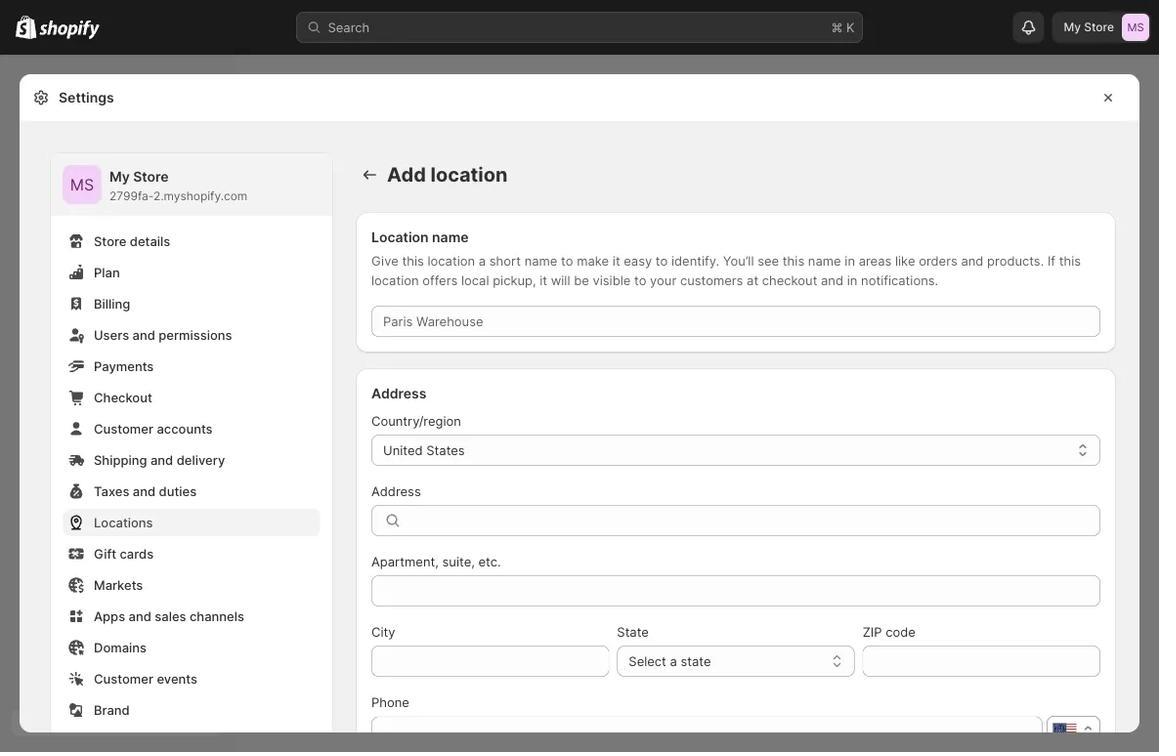Task type: describe. For each thing, give the bounding box(es) containing it.
k
[[846, 20, 855, 35]]

and for delivery
[[150, 453, 173, 468]]

2 vertical spatial location
[[371, 273, 419, 288]]

settings
[[59, 89, 114, 106]]

0 horizontal spatial to
[[561, 253, 573, 268]]

my store
[[1064, 20, 1114, 34]]

duties
[[159, 484, 197, 499]]

you'll
[[723, 253, 754, 268]]

0 vertical spatial in
[[845, 253, 855, 268]]

locations link
[[63, 509, 321, 537]]

store details link
[[63, 228, 321, 255]]

be
[[574, 273, 589, 288]]

⌘ k
[[831, 20, 855, 35]]

store for my store 2799fa-2.myshopify.com
[[133, 169, 169, 185]]

0 vertical spatial location
[[431, 163, 508, 187]]

my for my store
[[1064, 20, 1081, 34]]

a inside location name give this location a short name to make it easy to identify. you'll see this name in areas like orders and products. if this location offers local pickup, it will be visible to your customers at checkout and in notifications.
[[479, 253, 486, 268]]

customer accounts
[[94, 421, 213, 436]]

2.myshopify.com
[[153, 189, 248, 203]]

add location
[[387, 163, 508, 187]]

Apartment, suite, etc. text field
[[371, 576, 1101, 607]]

shipping
[[94, 453, 147, 468]]

users
[[94, 327, 129, 343]]

details
[[130, 234, 170, 249]]

0 vertical spatial it
[[613, 253, 620, 268]]

plan link
[[63, 259, 321, 286]]

short
[[489, 253, 521, 268]]

users and permissions link
[[63, 322, 321, 349]]

if
[[1048, 253, 1056, 268]]

code
[[886, 625, 916, 640]]

shipping and delivery link
[[63, 447, 321, 474]]

Address text field
[[410, 505, 1101, 537]]

permissions
[[159, 327, 232, 343]]

locations
[[94, 515, 153, 530]]

etc.
[[478, 554, 501, 569]]

Paris Warehouse text field
[[371, 306, 1101, 337]]

and right checkout at the top right
[[821, 273, 843, 288]]

events
[[157, 671, 197, 687]]

City text field
[[371, 646, 609, 677]]

2799fa-
[[109, 189, 153, 203]]

apps and sales channels
[[94, 609, 244, 624]]

gift cards
[[94, 546, 154, 561]]

2 horizontal spatial to
[[656, 253, 668, 268]]

select a state
[[629, 654, 711, 669]]

store for my store
[[1084, 20, 1114, 34]]

orders
[[919, 253, 958, 268]]

sales
[[155, 609, 186, 624]]

products.
[[987, 253, 1044, 268]]

brand
[[94, 703, 130, 718]]

location name give this location a short name to make it easy to identify. you'll see this name in areas like orders and products. if this location offers local pickup, it will be visible to your customers at checkout and in notifications.
[[371, 229, 1081, 288]]

states
[[426, 443, 465, 458]]

apps
[[94, 609, 125, 624]]

1 this from the left
[[402, 253, 424, 268]]

markets link
[[63, 572, 321, 599]]

offers
[[422, 273, 458, 288]]

customer events
[[94, 671, 197, 687]]

0 horizontal spatial it
[[540, 273, 547, 288]]

state
[[681, 654, 711, 669]]

united
[[383, 443, 423, 458]]

markets
[[94, 578, 143, 593]]

select
[[629, 654, 666, 669]]

taxes and duties
[[94, 484, 197, 499]]

customer accounts link
[[63, 415, 321, 443]]

domains
[[94, 640, 147, 655]]

checkout
[[94, 390, 152, 405]]

like
[[895, 253, 915, 268]]

2 address from the top
[[371, 484, 421, 499]]

phone
[[371, 695, 409, 710]]

Phone text field
[[371, 717, 1043, 748]]

state
[[617, 625, 649, 640]]

my for my store 2799fa-2.myshopify.com
[[109, 169, 130, 185]]

1 horizontal spatial shopify image
[[39, 20, 100, 40]]

customers
[[680, 273, 743, 288]]

payments link
[[63, 353, 321, 380]]

at
[[747, 273, 759, 288]]

will
[[551, 273, 570, 288]]

2 this from the left
[[783, 253, 805, 268]]

and for sales
[[129, 609, 151, 624]]

0 horizontal spatial store
[[94, 234, 126, 249]]

0 horizontal spatial shopify image
[[16, 15, 36, 39]]

checkout
[[762, 273, 817, 288]]

and for duties
[[133, 484, 156, 499]]



Task type: vqa. For each thing, say whether or not it's contained in the screenshot.
Customer
yes



Task type: locate. For each thing, give the bounding box(es) containing it.
1 address from the top
[[371, 386, 427, 402]]

location down give
[[371, 273, 419, 288]]

accounts
[[157, 421, 213, 436]]

and down customer accounts at the left bottom of the page
[[150, 453, 173, 468]]

a
[[479, 253, 486, 268], [670, 654, 677, 669]]

shopify image
[[16, 15, 36, 39], [39, 20, 100, 40]]

1 horizontal spatial a
[[670, 654, 677, 669]]

this
[[402, 253, 424, 268], [783, 253, 805, 268], [1059, 253, 1081, 268]]

pickup,
[[493, 273, 536, 288]]

3 this from the left
[[1059, 253, 1081, 268]]

it up visible
[[613, 253, 620, 268]]

in left areas
[[845, 253, 855, 268]]

brand link
[[63, 697, 321, 724]]

customer down the "checkout"
[[94, 421, 153, 436]]

1 vertical spatial location
[[428, 253, 475, 268]]

1 horizontal spatial my
[[1064, 20, 1081, 34]]

location up offers
[[428, 253, 475, 268]]

your
[[650, 273, 677, 288]]

to up the your
[[656, 253, 668, 268]]

store inside my store 2799fa-2.myshopify.com
[[133, 169, 169, 185]]

2 horizontal spatial store
[[1084, 20, 1114, 34]]

identify.
[[671, 253, 719, 268]]

a left state in the bottom of the page
[[670, 654, 677, 669]]

this right if
[[1059, 253, 1081, 268]]

1 vertical spatial store
[[133, 169, 169, 185]]

apps and sales channels link
[[63, 603, 321, 630]]

areas
[[859, 253, 892, 268]]

2 vertical spatial store
[[94, 234, 126, 249]]

⌘
[[831, 20, 843, 35]]

and right orders
[[961, 253, 984, 268]]

easy
[[624, 253, 652, 268]]

billing
[[94, 296, 130, 311]]

1 horizontal spatial store
[[133, 169, 169, 185]]

united states
[[383, 443, 465, 458]]

settings dialog
[[20, 74, 1140, 753]]

search
[[328, 20, 370, 35]]

see
[[758, 253, 779, 268]]

gift
[[94, 546, 116, 561]]

1 vertical spatial my
[[109, 169, 130, 185]]

payments
[[94, 359, 154, 374]]

zip
[[863, 625, 882, 640]]

1 horizontal spatial to
[[634, 273, 646, 288]]

0 vertical spatial my
[[1064, 20, 1081, 34]]

1 customer from the top
[[94, 421, 153, 436]]

customer events link
[[63, 666, 321, 693]]

store
[[1084, 20, 1114, 34], [133, 169, 169, 185], [94, 234, 126, 249]]

country/region
[[371, 413, 461, 429]]

visible
[[593, 273, 631, 288]]

store details
[[94, 234, 170, 249]]

1 horizontal spatial name
[[524, 253, 558, 268]]

and right taxes
[[133, 484, 156, 499]]

notifications.
[[861, 273, 938, 288]]

shipping and delivery
[[94, 453, 225, 468]]

this down location
[[402, 253, 424, 268]]

taxes and duties link
[[63, 478, 321, 505]]

customer down domains
[[94, 671, 153, 687]]

1 vertical spatial a
[[670, 654, 677, 669]]

it left will
[[540, 273, 547, 288]]

ZIP code text field
[[863, 646, 1101, 677]]

location
[[431, 163, 508, 187], [428, 253, 475, 268], [371, 273, 419, 288]]

name up checkout at the top right
[[808, 253, 841, 268]]

and
[[961, 253, 984, 268], [821, 273, 843, 288], [133, 327, 155, 343], [150, 453, 173, 468], [133, 484, 156, 499], [129, 609, 151, 624]]

gift cards link
[[63, 540, 321, 568]]

taxes
[[94, 484, 129, 499]]

give
[[371, 253, 399, 268]]

address down united
[[371, 484, 421, 499]]

domains link
[[63, 634, 321, 662]]

ms button
[[63, 165, 102, 204]]

cards
[[120, 546, 154, 561]]

1 vertical spatial in
[[847, 273, 858, 288]]

my store image
[[63, 165, 102, 204]]

make
[[577, 253, 609, 268]]

united states (+1) image
[[1053, 724, 1077, 741]]

2 horizontal spatial name
[[808, 253, 841, 268]]

store up 2799fa-
[[133, 169, 169, 185]]

location
[[371, 229, 429, 246]]

my
[[1064, 20, 1081, 34], [109, 169, 130, 185]]

local
[[461, 273, 489, 288]]

and right users
[[133, 327, 155, 343]]

and for permissions
[[133, 327, 155, 343]]

to down easy
[[634, 273, 646, 288]]

my up 2799fa-
[[109, 169, 130, 185]]

this up checkout at the top right
[[783, 253, 805, 268]]

delivery
[[177, 453, 225, 468]]

1 vertical spatial address
[[371, 484, 421, 499]]

to up will
[[561, 253, 573, 268]]

billing link
[[63, 290, 321, 318]]

apartment, suite, etc.
[[371, 554, 501, 569]]

0 vertical spatial address
[[371, 386, 427, 402]]

2 customer from the top
[[94, 671, 153, 687]]

my inside my store 2799fa-2.myshopify.com
[[109, 169, 130, 185]]

users and permissions
[[94, 327, 232, 343]]

in left notifications.
[[847, 273, 858, 288]]

0 horizontal spatial my
[[109, 169, 130, 185]]

0 vertical spatial store
[[1084, 20, 1114, 34]]

apartment,
[[371, 554, 439, 569]]

location right add
[[431, 163, 508, 187]]

my store image
[[1122, 14, 1149, 41]]

plan
[[94, 265, 120, 280]]

and inside 'link'
[[133, 484, 156, 499]]

customer for customer events
[[94, 671, 153, 687]]

and right apps
[[129, 609, 151, 624]]

shop settings menu element
[[51, 153, 332, 753]]

0 horizontal spatial this
[[402, 253, 424, 268]]

1 vertical spatial customer
[[94, 671, 153, 687]]

name up will
[[524, 253, 558, 268]]

checkout link
[[63, 384, 321, 411]]

0 horizontal spatial name
[[432, 229, 469, 246]]

name up offers
[[432, 229, 469, 246]]

add
[[387, 163, 426, 187]]

my left my store icon
[[1064, 20, 1081, 34]]

to
[[561, 253, 573, 268], [656, 253, 668, 268], [634, 273, 646, 288]]

1 horizontal spatial it
[[613, 253, 620, 268]]

2 horizontal spatial this
[[1059, 253, 1081, 268]]

zip code
[[863, 625, 916, 640]]

a up local
[[479, 253, 486, 268]]

0 vertical spatial a
[[479, 253, 486, 268]]

store left my store icon
[[1084, 20, 1114, 34]]

0 vertical spatial customer
[[94, 421, 153, 436]]

address
[[371, 386, 427, 402], [371, 484, 421, 499]]

customer for customer accounts
[[94, 421, 153, 436]]

city
[[371, 625, 395, 640]]

1 horizontal spatial this
[[783, 253, 805, 268]]

my store 2799fa-2.myshopify.com
[[109, 169, 248, 203]]

channels
[[190, 609, 244, 624]]

in
[[845, 253, 855, 268], [847, 273, 858, 288]]

it
[[613, 253, 620, 268], [540, 273, 547, 288]]

1 vertical spatial it
[[540, 273, 547, 288]]

suite,
[[442, 554, 475, 569]]

0 horizontal spatial a
[[479, 253, 486, 268]]

address up 'country/region'
[[371, 386, 427, 402]]

dialog
[[1147, 74, 1159, 161]]

store up the plan
[[94, 234, 126, 249]]



